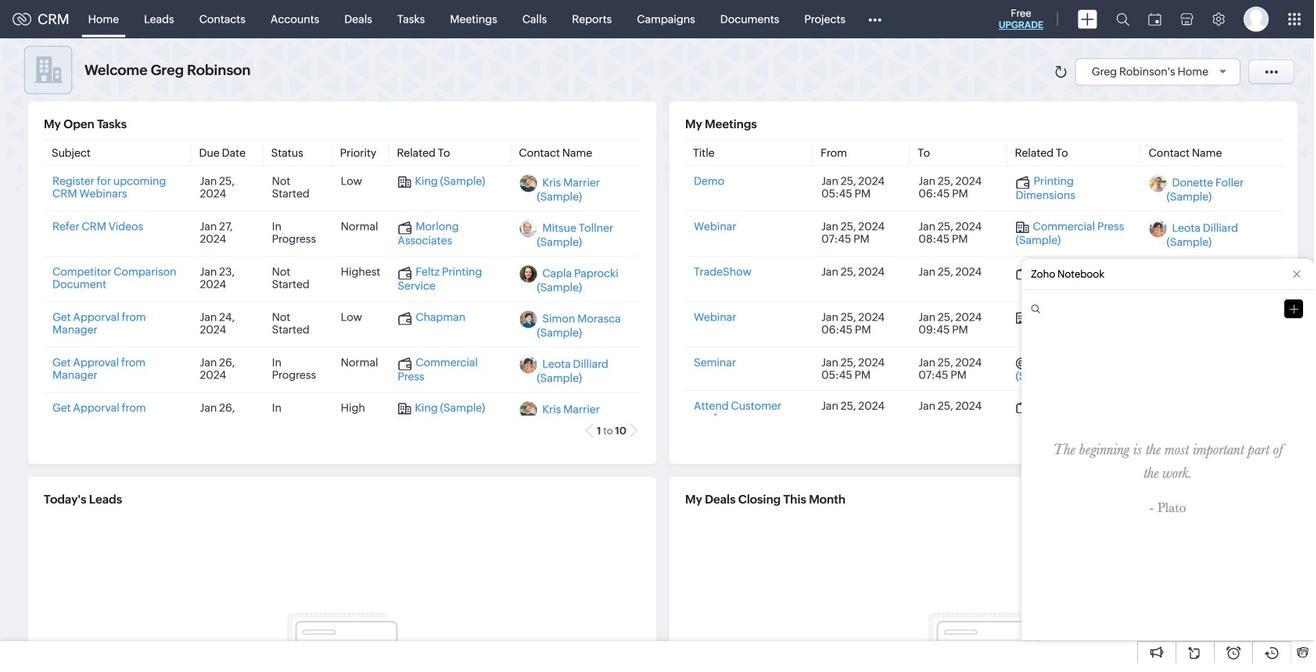Task type: locate. For each thing, give the bounding box(es) containing it.
logo image
[[13, 13, 31, 25]]

calendar image
[[1148, 13, 1162, 25]]



Task type: vqa. For each thing, say whether or not it's contained in the screenshot.
CREATE MENU IMAGE at the right of page
yes



Task type: describe. For each thing, give the bounding box(es) containing it.
create menu image
[[1078, 10, 1098, 29]]

Other Modules field
[[858, 7, 892, 32]]

create menu element
[[1069, 0, 1107, 38]]

profile image
[[1244, 7, 1269, 32]]

search image
[[1116, 13, 1130, 26]]

search element
[[1107, 0, 1139, 38]]

profile element
[[1234, 0, 1278, 38]]



